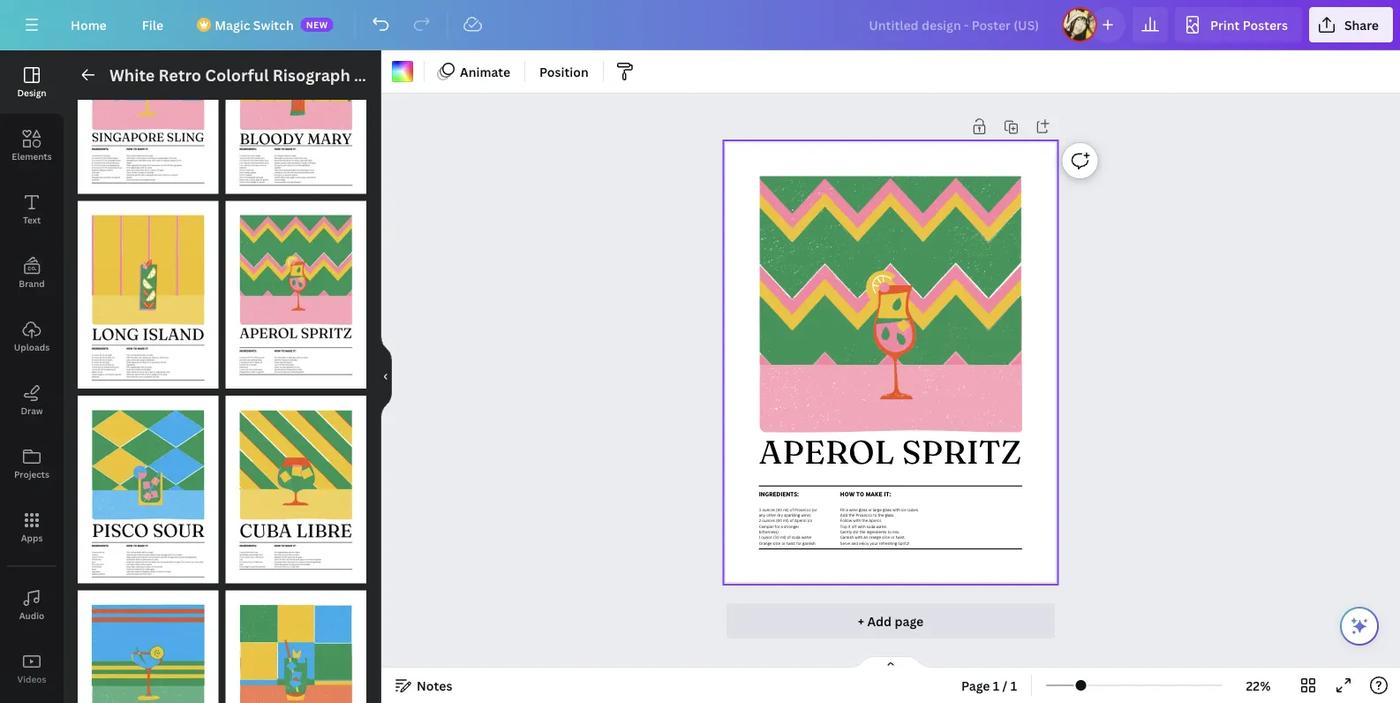 Task type: describe. For each thing, give the bounding box(es) containing it.
any
[[759, 513, 766, 518]]

spritz
[[903, 432, 1022, 472]]

water
[[802, 535, 812, 540]]

serve
[[841, 541, 851, 546]]

twist
[[787, 541, 796, 546]]

main menu bar
[[0, 0, 1401, 50]]

ounce
[[762, 535, 773, 540]]

file button
[[128, 7, 178, 42]]

audio
[[19, 609, 44, 621]]

1 horizontal spatial 1
[[993, 677, 1000, 694]]

and
[[852, 541, 859, 546]]

new
[[306, 19, 328, 30]]

add inside the fill a wine glass or large glass with ice cubes. add the prosecco to the glass. follow with the aperol. top it off with soda water. gently stir the ingredients to mix. garnish with an orange slice or twist. serve and enjoy your refreshing spritz!
[[841, 513, 848, 518]]

aperol.
[[869, 518, 882, 523]]

ingredients: how to make it:
[[759, 491, 892, 498]]

prosecco inside the fill a wine glass or large glass with ice cubes. add the prosecco to the glass. follow with the aperol. top it off with soda water. gently stir the ingredients to mix. garnish with an orange slice or twist. serve and enjoy your refreshing spritz!
[[856, 513, 873, 518]]

notes
[[417, 677, 453, 694]]

the up an
[[860, 530, 866, 535]]

slice inside the fill a wine glass or large glass with ice cubes. add the prosecco to the glass. follow with the aperol. top it off with soda water. gently stir the ingredients to mix. garnish with an orange slice or twist. serve and enjoy your refreshing spritz!
[[883, 535, 890, 540]]

slice inside '3 ounces (90 ml) of prosecco (or any other dry sparkling wine) 2 ounces (60 ml) of aperol (or campari for a stronger bitterness) 1 ounce (30 ml) of soda water orange slice or twist for garnish'
[[773, 541, 781, 546]]

wine)
[[802, 513, 811, 518]]

animate button
[[432, 57, 518, 86]]

fill a wine glass or large glass with ice cubes. add the prosecco to the glass. follow with the aperol. top it off with soda water. gently stir the ingredients to mix. garnish with an orange slice or twist. serve and enjoy your refreshing spritz!
[[841, 507, 919, 546]]

1 glass from the left
[[859, 507, 868, 512]]

or inside '3 ounces (90 ml) of prosecco (or any other dry sparkling wine) 2 ounces (60 ml) of aperol (or campari for a stronger bitterness) 1 ounce (30 ml) of soda water orange slice or twist for garnish'
[[782, 541, 786, 546]]

1 inside '3 ounces (90 ml) of prosecco (or any other dry sparkling wine) 2 ounces (60 ml) of aperol (or campari for a stronger bitterness) 1 ounce (30 ml) of soda water orange slice or twist for garnish'
[[759, 535, 761, 540]]

text
[[23, 214, 41, 226]]

(90
[[776, 507, 783, 512]]

switch
[[253, 16, 294, 33]]

hide image
[[381, 334, 392, 419]]

(30
[[774, 535, 780, 540]]

position
[[540, 63, 589, 80]]

+ add page
[[858, 612, 924, 629]]

orange
[[759, 541, 772, 546]]

campari
[[759, 524, 774, 529]]

page
[[895, 612, 924, 629]]

home link
[[57, 7, 121, 42]]

+ add page button
[[727, 603, 1056, 639]]

top
[[841, 524, 848, 529]]

your
[[870, 541, 879, 546]]

with left ice
[[893, 507, 901, 512]]

apps button
[[0, 495, 64, 559]]

how
[[841, 491, 855, 498]]

(60
[[776, 518, 782, 523]]

add inside button
[[868, 612, 892, 629]]

+
[[858, 612, 865, 629]]

home
[[71, 16, 107, 33]]

0 vertical spatial of
[[790, 507, 794, 512]]

1 vertical spatial to
[[874, 513, 877, 518]]

2 glass from the left
[[883, 507, 892, 512]]

prosecco inside '3 ounces (90 ml) of prosecco (or any other dry sparkling wine) 2 ounces (60 ml) of aperol (or campari for a stronger bitterness) 1 ounce (30 ml) of soda water orange slice or twist for garnish'
[[795, 507, 811, 512]]

water.
[[877, 524, 888, 529]]

fill
[[841, 507, 846, 512]]

orange
[[869, 535, 882, 540]]

cocktail
[[439, 64, 503, 86]]

elements button
[[0, 114, 64, 178]]

share button
[[1310, 7, 1394, 42]]

retro
[[159, 64, 201, 86]]

3 ounces (90 ml) of prosecco (or any other dry sparkling wine) 2 ounces (60 ml) of aperol (or campari for a stronger bitterness) 1 ounce (30 ml) of soda water orange slice or twist for garnish
[[759, 507, 818, 546]]

animate
[[460, 63, 511, 80]]

apps
[[21, 532, 43, 544]]

refreshing
[[880, 541, 898, 546]]

draw button
[[0, 368, 64, 432]]

videos
[[17, 673, 46, 685]]

share
[[1345, 16, 1380, 33]]

file
[[142, 16, 164, 33]]

garnish
[[841, 535, 854, 540]]

magic switch
[[215, 16, 294, 33]]

brand button
[[0, 241, 64, 305]]

notes button
[[389, 671, 460, 699]]

1 vertical spatial for
[[797, 541, 802, 546]]

side panel tab list
[[0, 50, 64, 703]]

page
[[962, 677, 991, 694]]

projects button
[[0, 432, 64, 495]]

aperol
[[759, 432, 895, 472]]

stronger
[[784, 524, 800, 529]]

bitterness)
[[759, 530, 779, 535]]

white
[[110, 64, 155, 86]]

uploads
[[14, 341, 50, 353]]

enjoy
[[860, 541, 869, 546]]

posters
[[1243, 16, 1288, 33]]

soda inside the fill a wine glass or large glass with ice cubes. add the prosecco to the glass. follow with the aperol. top it off with soda water. gently stir the ingredients to mix. garnish with an orange slice or twist. serve and enjoy your refreshing spritz!
[[867, 524, 876, 529]]

1 ounces from the top
[[763, 507, 775, 512]]

0 vertical spatial ml)
[[784, 507, 789, 512]]

sparkling
[[785, 513, 800, 518]]

risograph
[[273, 64, 350, 86]]

22%
[[1247, 677, 1271, 694]]

2 vertical spatial ml)
[[781, 535, 787, 540]]

print posters
[[1211, 16, 1288, 33]]

ingredients:
[[759, 491, 799, 498]]

stir
[[853, 530, 859, 535]]

3
[[759, 507, 762, 512]]



Task type: vqa. For each thing, say whether or not it's contained in the screenshot.
first GROUP
no



Task type: locate. For each thing, give the bounding box(es) containing it.
0 vertical spatial to
[[857, 491, 865, 498]]

1 vertical spatial or
[[891, 535, 895, 540]]

0 horizontal spatial soda
[[792, 535, 801, 540]]

1 horizontal spatial prosecco
[[856, 513, 873, 518]]

1 horizontal spatial a
[[847, 507, 849, 512]]

or
[[869, 507, 873, 512], [891, 535, 895, 540], [782, 541, 786, 546]]

text button
[[0, 178, 64, 241]]

to right how
[[857, 491, 865, 498]]

follow
[[841, 518, 853, 523]]

1 horizontal spatial to
[[874, 513, 877, 518]]

twist.
[[896, 535, 906, 540]]

it
[[849, 524, 851, 529]]

design button
[[0, 50, 64, 114]]

projects
[[14, 468, 49, 480]]

ml) right (30
[[781, 535, 787, 540]]

1 horizontal spatial soda
[[867, 524, 876, 529]]

design
[[17, 87, 46, 98]]

aperol spritz
[[759, 432, 1022, 472]]

spritz!
[[899, 541, 910, 546]]

white retro colorful risograph illustrated cocktail poster
[[110, 64, 557, 86]]

for down (60
[[775, 524, 780, 529]]

0 horizontal spatial to
[[857, 491, 865, 498]]

glass.
[[886, 513, 895, 518]]

audio button
[[0, 573, 64, 637]]

0 horizontal spatial a
[[781, 524, 783, 529]]

0 vertical spatial ounces
[[763, 507, 775, 512]]

1 horizontal spatial slice
[[883, 535, 890, 540]]

glass right wine
[[859, 507, 868, 512]]

0 vertical spatial prosecco
[[795, 507, 811, 512]]

or left large
[[869, 507, 873, 512]]

to left the mix.
[[888, 530, 892, 535]]

of
[[790, 507, 794, 512], [790, 518, 794, 523], [788, 535, 791, 540]]

1 vertical spatial a
[[781, 524, 783, 529]]

prosecco down wine
[[856, 513, 873, 518]]

ice
[[902, 507, 907, 512]]

of up twist
[[788, 535, 791, 540]]

/
[[1003, 677, 1008, 694]]

1 vertical spatial of
[[790, 518, 794, 523]]

glass
[[859, 507, 868, 512], [883, 507, 892, 512]]

soda down aperol.
[[867, 524, 876, 529]]

or left twist
[[782, 541, 786, 546]]

wine
[[850, 507, 858, 512]]

soda up twist
[[792, 535, 801, 540]]

mix.
[[893, 530, 900, 535]]

add right +
[[868, 612, 892, 629]]

the down wine
[[849, 513, 855, 518]]

for right twist
[[797, 541, 802, 546]]

uploads button
[[0, 305, 64, 368]]

a
[[847, 507, 849, 512], [781, 524, 783, 529]]

slice down (30
[[773, 541, 781, 546]]

(or down wine)
[[808, 518, 813, 523]]

ounces
[[763, 507, 775, 512], [763, 518, 775, 523]]

a down (60
[[781, 524, 783, 529]]

for
[[775, 524, 780, 529], [797, 541, 802, 546]]

ml) right (90
[[784, 507, 789, 512]]

aperol
[[795, 518, 807, 523]]

(or
[[812, 507, 818, 512], [808, 518, 813, 523]]

the left aperol.
[[862, 518, 868, 523]]

2 ounces from the top
[[763, 518, 775, 523]]

colorful
[[205, 64, 269, 86]]

1 vertical spatial add
[[868, 612, 892, 629]]

1 horizontal spatial add
[[868, 612, 892, 629]]

2 vertical spatial or
[[782, 541, 786, 546]]

cubes.
[[908, 507, 919, 512]]

a right fill
[[847, 507, 849, 512]]

Design title text field
[[855, 7, 1055, 42]]

with down stir
[[855, 535, 863, 540]]

0 horizontal spatial glass
[[859, 507, 868, 512]]

gently
[[841, 530, 852, 535]]

0 vertical spatial soda
[[867, 524, 876, 529]]

or down the mix.
[[891, 535, 895, 540]]

garnish
[[803, 541, 816, 546]]

(or down ingredients: how to make it:
[[812, 507, 818, 512]]

white retro colorful risograph illustrated cocktail poster element
[[78, 6, 219, 194], [226, 6, 367, 194], [78, 201, 219, 389], [226, 201, 367, 389], [78, 396, 219, 583], [226, 396, 367, 583], [78, 591, 219, 703], [226, 591, 367, 703]]

of up sparkling at the right
[[790, 507, 794, 512]]

with right off
[[858, 524, 866, 529]]

a inside '3 ounces (90 ml) of prosecco (or any other dry sparkling wine) 2 ounces (60 ml) of aperol (or campari for a stronger bitterness) 1 ounce (30 ml) of soda water orange slice or twist for garnish'
[[781, 524, 783, 529]]

0 horizontal spatial slice
[[773, 541, 781, 546]]

slice
[[883, 535, 890, 540], [773, 541, 781, 546]]

1 vertical spatial ounces
[[763, 518, 775, 523]]

illustrated
[[354, 64, 435, 86]]

ounces up other
[[763, 507, 775, 512]]

poster
[[507, 64, 557, 86]]

1 vertical spatial (or
[[808, 518, 813, 523]]

0 vertical spatial for
[[775, 524, 780, 529]]

ingredients
[[867, 530, 887, 535]]

soda inside '3 ounces (90 ml) of prosecco (or any other dry sparkling wine) 2 ounces (60 ml) of aperol (or campari for a stronger bitterness) 1 ounce (30 ml) of soda water orange slice or twist for garnish'
[[792, 535, 801, 540]]

canva assistant image
[[1350, 616, 1371, 637]]

1 left '/'
[[993, 677, 1000, 694]]

1 vertical spatial prosecco
[[856, 513, 873, 518]]

1 left ounce
[[759, 535, 761, 540]]

0 horizontal spatial prosecco
[[795, 507, 811, 512]]

22% button
[[1230, 671, 1288, 699]]

2 horizontal spatial 1
[[1011, 677, 1017, 694]]

0 horizontal spatial add
[[841, 513, 848, 518]]

0 horizontal spatial 1
[[759, 535, 761, 540]]

the
[[849, 513, 855, 518], [878, 513, 884, 518], [862, 518, 868, 523], [860, 530, 866, 535]]

1 right '/'
[[1011, 677, 1017, 694]]

#ffffff image
[[392, 61, 413, 82]]

show pages image
[[849, 655, 934, 669]]

0 horizontal spatial or
[[782, 541, 786, 546]]

2 vertical spatial of
[[788, 535, 791, 540]]

page 1 / 1
[[962, 677, 1017, 694]]

brand
[[19, 277, 45, 289]]

prosecco up wine)
[[795, 507, 811, 512]]

0 vertical spatial (or
[[812, 507, 818, 512]]

print
[[1211, 16, 1240, 33]]

magic
[[215, 16, 250, 33]]

1 vertical spatial ml)
[[784, 518, 789, 523]]

add down fill
[[841, 513, 848, 518]]

print posters button
[[1176, 7, 1303, 42]]

an
[[864, 535, 868, 540]]

to
[[857, 491, 865, 498], [874, 513, 877, 518], [888, 530, 892, 535]]

magic media image
[[0, 700, 64, 703]]

1 horizontal spatial glass
[[883, 507, 892, 512]]

soda
[[867, 524, 876, 529], [792, 535, 801, 540]]

glass up glass.
[[883, 507, 892, 512]]

other
[[767, 513, 777, 518]]

videos button
[[0, 637, 64, 700]]

add
[[841, 513, 848, 518], [868, 612, 892, 629]]

0 vertical spatial or
[[869, 507, 873, 512]]

0 vertical spatial slice
[[883, 535, 890, 540]]

ml) right (60
[[784, 518, 789, 523]]

of up stronger
[[790, 518, 794, 523]]

it:
[[885, 491, 892, 498]]

to up aperol.
[[874, 513, 877, 518]]

off
[[852, 524, 857, 529]]

0 horizontal spatial for
[[775, 524, 780, 529]]

prosecco
[[795, 507, 811, 512], [856, 513, 873, 518]]

elements
[[12, 150, 52, 162]]

white retro colorful risograph illustrated cocktail poster image
[[78, 6, 219, 194], [226, 6, 367, 194], [78, 201, 219, 389], [226, 201, 367, 389], [78, 396, 219, 583], [226, 396, 367, 583], [78, 591, 219, 703], [226, 591, 367, 703]]

2 vertical spatial to
[[888, 530, 892, 535]]

1 vertical spatial soda
[[792, 535, 801, 540]]

the down large
[[878, 513, 884, 518]]

2 horizontal spatial or
[[891, 535, 895, 540]]

make
[[866, 491, 883, 498]]

position button
[[533, 57, 596, 86]]

1 horizontal spatial or
[[869, 507, 873, 512]]

2
[[759, 518, 762, 523]]

slice up refreshing
[[883, 535, 890, 540]]

a inside the fill a wine glass or large glass with ice cubes. add the prosecco to the glass. follow with the aperol. top it off with soda water. gently stir the ingredients to mix. garnish with an orange slice or twist. serve and enjoy your refreshing spritz!
[[847, 507, 849, 512]]

1 horizontal spatial for
[[797, 541, 802, 546]]

0 vertical spatial a
[[847, 507, 849, 512]]

2 horizontal spatial to
[[888, 530, 892, 535]]

1 vertical spatial slice
[[773, 541, 781, 546]]

with up off
[[854, 518, 861, 523]]

1
[[759, 535, 761, 540], [993, 677, 1000, 694], [1011, 677, 1017, 694]]

draw
[[21, 404, 43, 416]]

ounces up campari
[[763, 518, 775, 523]]

0 vertical spatial add
[[841, 513, 848, 518]]



